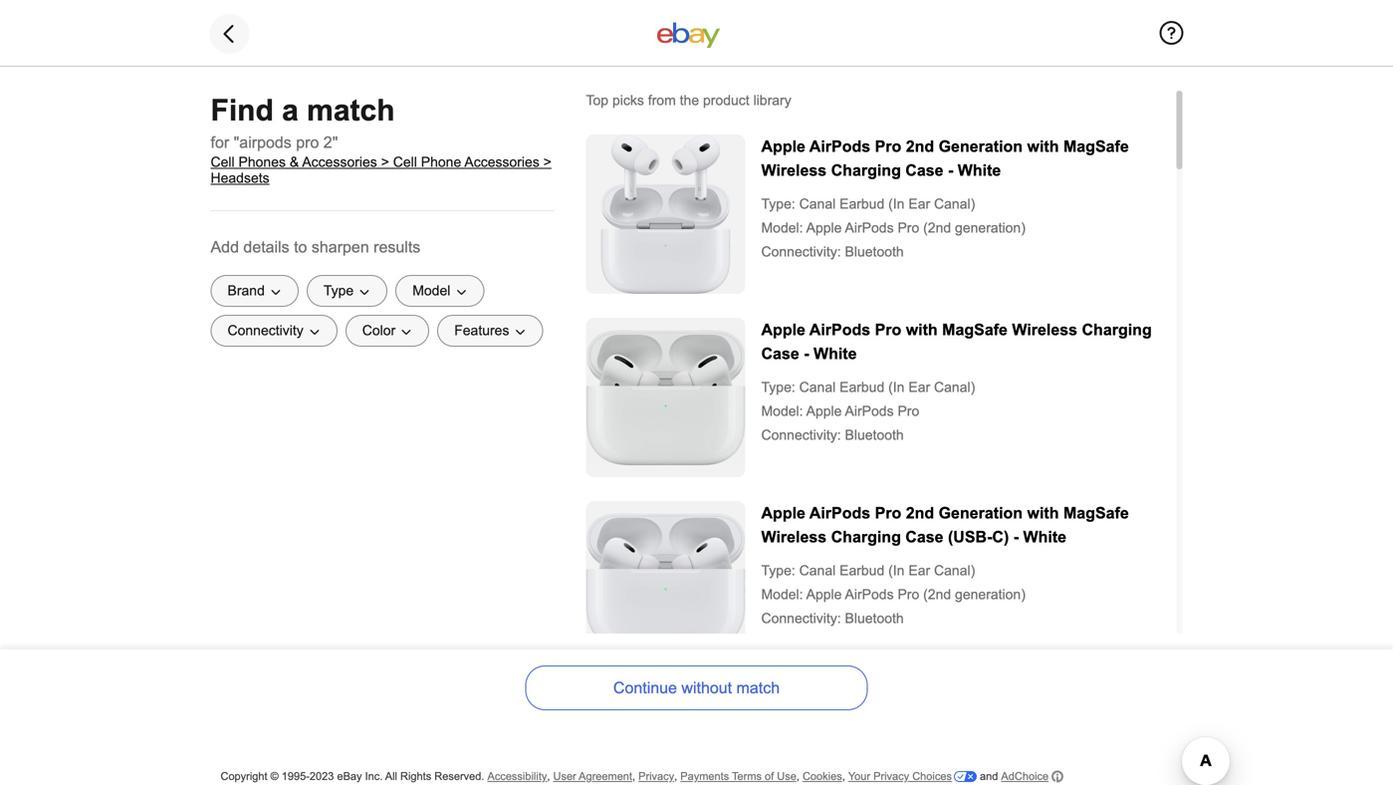 Task type: vqa. For each thing, say whether or not it's contained in the screenshot.
left the TCG
no



Task type: describe. For each thing, give the bounding box(es) containing it.
terms
[[732, 770, 762, 783]]

(usb‑c)
[[948, 528, 1010, 546]]

earbud for apple airpods pro 2nd generation with magsafe wireless charging case - white
[[840, 196, 885, 212]]

with inside apple airpods pro with magsafe wireless charging case - white
[[906, 321, 938, 339]]

ear for (usb‑c)
[[909, 563, 931, 578]]

type: canal earbud (in ear canal) model: apple airpods pro (2nd generation) connectivity: bluetooth for -
[[762, 196, 1026, 260]]

pro inside apple airpods pro 2nd generation with magsafe wireless charging case - white
[[875, 137, 902, 155]]

2 privacy from the left
[[874, 770, 910, 783]]

use
[[777, 770, 797, 783]]

1 cell from the left
[[211, 154, 235, 170]]

find
[[211, 94, 274, 127]]

adchoice link
[[1002, 769, 1064, 784]]

ear inside type: canal earbud (in ear canal) model: apple airpods pro connectivity: bluetooth
[[909, 380, 931, 395]]

2nd for (usb‑c)
[[906, 504, 935, 522]]

canal for apple airpods pro 2nd generation with magsafe wireless charging case - white
[[800, 196, 836, 212]]

magsafe for white
[[1064, 137, 1130, 155]]

inc.
[[365, 770, 383, 783]]

top
[[586, 93, 609, 108]]

connectivity: inside type: canal earbud (in ear canal) model: apple airpods pro connectivity: bluetooth
[[762, 427, 841, 443]]

your privacy choices link
[[849, 770, 977, 783]]

1995-
[[282, 770, 310, 783]]

pro inside apple airpods pro with magsafe wireless charging case - white
[[875, 321, 902, 339]]

charging for apple airpods pro 2nd generation with magsafe wireless charging case - white
[[832, 161, 901, 179]]

canal) for (usb‑c)
[[935, 563, 976, 578]]

accessibility link
[[488, 770, 547, 783]]

charging for apple airpods pro 2nd generation with magsafe wireless charging case (usb‑c) - white
[[832, 528, 901, 546]]

type: for apple airpods pro with magsafe wireless charging case - white
[[762, 380, 796, 395]]

with for (usb‑c)
[[1028, 504, 1060, 522]]

canal for apple airpods pro 2nd generation with magsafe wireless charging case (usb‑c) - white
[[800, 563, 836, 578]]

white inside apple airpods pro 2nd generation with magsafe wireless charging case - white
[[958, 161, 1002, 179]]

product
[[703, 93, 750, 108]]

case inside apple airpods pro with magsafe wireless charging case - white
[[762, 345, 800, 363]]

agreement
[[579, 770, 633, 783]]

cookies
[[803, 770, 843, 783]]

white inside apple airpods pro 2nd generation with magsafe wireless charging case (usb‑c) - white
[[1024, 528, 1067, 546]]

phones
[[239, 154, 286, 170]]

"airpods
[[234, 133, 292, 151]]

canal) for -
[[935, 196, 976, 212]]

continue
[[614, 679, 677, 697]]

wireless inside apple airpods pro with magsafe wireless charging case - white
[[1013, 321, 1078, 339]]

all
[[385, 770, 398, 783]]

earbud for apple airpods pro with magsafe wireless charging case - white
[[840, 380, 885, 395]]

continue without match
[[614, 679, 780, 697]]

airpods inside type: canal earbud (in ear canal) model: apple airpods pro connectivity: bluetooth
[[845, 403, 894, 419]]

connectivity: for apple airpods pro 2nd generation with magsafe wireless charging case - white
[[762, 244, 841, 260]]

user agreement link
[[553, 770, 633, 783]]

find a match for "airpods pro 2" cell phones & accessories > cell phone accessories > headsets
[[211, 94, 552, 186]]

generation) for white
[[955, 220, 1026, 236]]

generation for white
[[939, 137, 1023, 155]]

with for -
[[1028, 137, 1060, 155]]

case for apple airpods pro 2nd generation with magsafe wireless charging case - white
[[906, 161, 944, 179]]

cell phones & accessories > cell phone accessories > headsets button
[[211, 154, 554, 186]]

(in inside type: canal earbud (in ear canal) model: apple airpods pro connectivity: bluetooth
[[889, 380, 905, 395]]

type: canal earbud (in ear canal) model: apple airpods pro connectivity: bluetooth
[[762, 380, 976, 443]]

apple airpods pro 2nd generation with magsafe wireless charging case - white
[[762, 137, 1130, 179]]

apple inside apple airpods pro 2nd generation with magsafe wireless charging case (usb‑c) - white
[[762, 504, 806, 522]]

accessibility
[[488, 770, 547, 783]]

to
[[294, 238, 307, 256]]

payments terms of use link
[[681, 770, 797, 783]]

pro
[[296, 133, 319, 151]]

type: for apple airpods pro 2nd generation with magsafe wireless charging case - white
[[762, 196, 796, 212]]

earbud for apple airpods pro 2nd generation with magsafe wireless charging case (usb‑c) - white
[[840, 563, 885, 578]]

generation for -
[[939, 504, 1023, 522]]

adchoice
[[1002, 770, 1049, 783]]

apple airpods pro with magsafe wireless charging case - white
[[762, 321, 1152, 363]]

airpods inside apple airpods pro with magsafe wireless charging case - white
[[810, 321, 871, 339]]

connectivity: for apple airpods pro 2nd generation with magsafe wireless charging case (usb‑c) - white
[[762, 611, 841, 626]]

continue without match button
[[526, 666, 868, 710]]

white inside apple airpods pro with magsafe wireless charging case - white
[[814, 345, 857, 363]]

privacy link
[[639, 770, 675, 783]]

add
[[211, 238, 239, 256]]

ear for -
[[909, 196, 931, 212]]

payments
[[681, 770, 729, 783]]



Task type: locate. For each thing, give the bounding box(es) containing it.
1 vertical spatial model:
[[762, 403, 804, 419]]

cookies link
[[803, 770, 843, 783]]

magsafe
[[1064, 137, 1130, 155], [943, 321, 1008, 339], [1064, 504, 1130, 522]]

canal
[[800, 196, 836, 212], [800, 380, 836, 395], [800, 563, 836, 578]]

model: for apple airpods pro with magsafe wireless charging case - white
[[762, 403, 804, 419]]

0 vertical spatial -
[[948, 161, 954, 179]]

2 2nd from the top
[[906, 504, 935, 522]]

>
[[381, 154, 389, 170], [544, 154, 552, 170]]

0 vertical spatial white
[[958, 161, 1002, 179]]

2 generation) from the top
[[955, 587, 1026, 602]]

bluetooth
[[845, 244, 904, 260], [845, 427, 904, 443], [845, 611, 904, 626]]

results
[[374, 238, 421, 256]]

1 vertical spatial white
[[814, 345, 857, 363]]

1 vertical spatial type: canal earbud (in ear canal) model: apple airpods pro (2nd generation) connectivity: bluetooth
[[762, 563, 1026, 626]]

3 bluetooth from the top
[[845, 611, 904, 626]]

1 vertical spatial case
[[762, 345, 800, 363]]

from
[[648, 93, 676, 108]]

top picks from the product library
[[586, 93, 792, 108]]

wireless for apple airpods pro 2nd generation with magsafe wireless charging case (usb‑c) - white
[[762, 528, 827, 546]]

1 vertical spatial wireless
[[1013, 321, 1078, 339]]

canal) down apple airpods pro 2nd generation with magsafe wireless charging case - white at the right of page
[[935, 196, 976, 212]]

2 vertical spatial canal
[[800, 563, 836, 578]]

wireless inside apple airpods pro 2nd generation with magsafe wireless charging case (usb‑c) - white
[[762, 528, 827, 546]]

wireless inside apple airpods pro 2nd generation with magsafe wireless charging case - white
[[762, 161, 827, 179]]

0 vertical spatial model:
[[762, 220, 804, 236]]

generation inside apple airpods pro 2nd generation with magsafe wireless charging case - white
[[939, 137, 1023, 155]]

type: canal earbud (in ear canal) model: apple airpods pro (2nd generation) connectivity: bluetooth
[[762, 196, 1026, 260], [762, 563, 1026, 626]]

generation) for -
[[955, 587, 1026, 602]]

1 vertical spatial ear
[[909, 380, 931, 395]]

ebay
[[337, 770, 362, 783]]

user
[[553, 770, 577, 783]]

privacy right the your
[[874, 770, 910, 783]]

,
[[547, 770, 550, 783], [633, 770, 636, 783], [675, 770, 678, 783], [797, 770, 800, 783], [843, 770, 846, 783]]

1 connectivity: from the top
[[762, 244, 841, 260]]

match inside find a match for "airpods pro 2" cell phones & accessories > cell phone accessories > headsets
[[307, 94, 395, 127]]

2 vertical spatial (in
[[889, 563, 905, 578]]

(in down apple airpods pro 2nd generation with magsafe wireless charging case (usb‑c) - white
[[889, 563, 905, 578]]

magsafe for -
[[1064, 504, 1130, 522]]

and adchoice
[[977, 770, 1049, 783]]

(in
[[889, 196, 905, 212], [889, 380, 905, 395], [889, 563, 905, 578]]

match
[[307, 94, 395, 127], [737, 679, 780, 697]]

accessories down 2"
[[302, 154, 377, 170]]

0 vertical spatial canal)
[[935, 196, 976, 212]]

charging
[[832, 161, 901, 179], [1082, 321, 1152, 339], [832, 528, 901, 546]]

cell down for
[[211, 154, 235, 170]]

privacy
[[639, 770, 675, 783], [874, 770, 910, 783]]

2 vertical spatial connectivity:
[[762, 611, 841, 626]]

2 vertical spatial magsafe
[[1064, 504, 1130, 522]]

canal for apple airpods pro with magsafe wireless charging case - white
[[800, 380, 836, 395]]

2"
[[324, 133, 338, 151]]

case inside apple airpods pro 2nd generation with magsafe wireless charging case (usb‑c) - white
[[906, 528, 944, 546]]

2 type: from the top
[[762, 380, 796, 395]]

1 horizontal spatial privacy
[[874, 770, 910, 783]]

2nd inside apple airpods pro 2nd generation with magsafe wireless charging case (usb‑c) - white
[[906, 504, 935, 522]]

2 vertical spatial with
[[1028, 504, 1060, 522]]

0 vertical spatial type: canal earbud (in ear canal) model: apple airpods pro (2nd generation) connectivity: bluetooth
[[762, 196, 1026, 260]]

0 vertical spatial 2nd
[[906, 137, 935, 155]]

canal) inside type: canal earbud (in ear canal) model: apple airpods pro connectivity: bluetooth
[[935, 380, 976, 395]]

0 horizontal spatial match
[[307, 94, 395, 127]]

2 vertical spatial model:
[[762, 587, 804, 602]]

3 connectivity: from the top
[[762, 611, 841, 626]]

3 type: from the top
[[762, 563, 796, 578]]

2 vertical spatial type:
[[762, 563, 796, 578]]

4 , from the left
[[797, 770, 800, 783]]

1 horizontal spatial accessories
[[465, 154, 540, 170]]

library
[[754, 93, 792, 108]]

1 vertical spatial canal
[[800, 380, 836, 395]]

0 vertical spatial type:
[[762, 196, 796, 212]]

&
[[290, 154, 299, 170]]

0 vertical spatial generation)
[[955, 220, 1026, 236]]

1 vertical spatial generation)
[[955, 587, 1026, 602]]

1 vertical spatial 2nd
[[906, 504, 935, 522]]

accessories right phone
[[465, 154, 540, 170]]

cell left phone
[[393, 154, 417, 170]]

magsafe inside apple airpods pro with magsafe wireless charging case - white
[[943, 321, 1008, 339]]

0 horizontal spatial -
[[804, 345, 809, 363]]

2 horizontal spatial white
[[1024, 528, 1067, 546]]

3 , from the left
[[675, 770, 678, 783]]

0 vertical spatial with
[[1028, 137, 1060, 155]]

2 model: from the top
[[762, 403, 804, 419]]

0 vertical spatial charging
[[832, 161, 901, 179]]

match up 2"
[[307, 94, 395, 127]]

2 > from the left
[[544, 154, 552, 170]]

1 vertical spatial match
[[737, 679, 780, 697]]

2 canal from the top
[[800, 380, 836, 395]]

0 vertical spatial case
[[906, 161, 944, 179]]

0 vertical spatial bluetooth
[[845, 244, 904, 260]]

pro inside apple airpods pro 2nd generation with magsafe wireless charging case (usb‑c) - white
[[875, 504, 902, 522]]

sharpen
[[312, 238, 369, 256]]

match for a
[[307, 94, 395, 127]]

2 horizontal spatial -
[[1014, 528, 1019, 546]]

3 canal) from the top
[[935, 563, 976, 578]]

1 vertical spatial bluetooth
[[845, 427, 904, 443]]

model: for apple airpods pro 2nd generation with magsafe wireless charging case (usb‑c) - white
[[762, 587, 804, 602]]

model: for apple airpods pro 2nd generation with magsafe wireless charging case - white
[[762, 220, 804, 236]]

charging inside apple airpods pro 2nd generation with magsafe wireless charging case - white
[[832, 161, 901, 179]]

1 horizontal spatial match
[[737, 679, 780, 697]]

type:
[[762, 196, 796, 212], [762, 380, 796, 395], [762, 563, 796, 578]]

case
[[906, 161, 944, 179], [762, 345, 800, 363], [906, 528, 944, 546]]

1 privacy from the left
[[639, 770, 675, 783]]

0 horizontal spatial white
[[814, 345, 857, 363]]

(2nd for -
[[924, 220, 952, 236]]

type: canal earbud (in ear canal) model: apple airpods pro (2nd generation) connectivity: bluetooth for (usb‑c)
[[762, 563, 1026, 626]]

apple airpods pro 2nd generation with magsafe wireless charging case (usb‑c) - white
[[762, 504, 1130, 546]]

match for without
[[737, 679, 780, 697]]

2 vertical spatial ear
[[909, 563, 931, 578]]

connectivity:
[[762, 244, 841, 260], [762, 427, 841, 443], [762, 611, 841, 626]]

canal inside type: canal earbud (in ear canal) model: apple airpods pro connectivity: bluetooth
[[800, 380, 836, 395]]

1 vertical spatial (in
[[889, 380, 905, 395]]

2 canal) from the top
[[935, 380, 976, 395]]

apple inside type: canal earbud (in ear canal) model: apple airpods pro connectivity: bluetooth
[[807, 403, 842, 419]]

2 earbud from the top
[[840, 380, 885, 395]]

0 vertical spatial earbud
[[840, 196, 885, 212]]

apple
[[762, 137, 806, 155], [807, 220, 842, 236], [762, 321, 806, 339], [807, 403, 842, 419], [762, 504, 806, 522], [807, 587, 842, 602]]

details
[[244, 238, 290, 256]]

0 vertical spatial (2nd
[[924, 220, 952, 236]]

1 type: from the top
[[762, 196, 796, 212]]

white
[[958, 161, 1002, 179], [814, 345, 857, 363], [1024, 528, 1067, 546]]

(in down apple airpods pro 2nd generation with magsafe wireless charging case - white at the right of page
[[889, 196, 905, 212]]

0 horizontal spatial privacy
[[639, 770, 675, 783]]

canal) down apple airpods pro with magsafe wireless charging case - white
[[935, 380, 976, 395]]

0 vertical spatial magsafe
[[1064, 137, 1130, 155]]

earbud
[[840, 196, 885, 212], [840, 380, 885, 395], [840, 563, 885, 578]]

2 vertical spatial charging
[[832, 528, 901, 546]]

1 type: canal earbud (in ear canal) model: apple airpods pro (2nd generation) connectivity: bluetooth from the top
[[762, 196, 1026, 260]]

(2nd down apple airpods pro 2nd generation with magsafe wireless charging case (usb‑c) - white
[[924, 587, 952, 602]]

with inside apple airpods pro 2nd generation with magsafe wireless charging case (usb‑c) - white
[[1028, 504, 1060, 522]]

1 generation) from the top
[[955, 220, 1026, 236]]

2 vertical spatial earbud
[[840, 563, 885, 578]]

the
[[680, 93, 699, 108]]

1 vertical spatial generation
[[939, 504, 1023, 522]]

1 horizontal spatial >
[[544, 154, 552, 170]]

match inside button
[[737, 679, 780, 697]]

1 vertical spatial -
[[804, 345, 809, 363]]

2 , from the left
[[633, 770, 636, 783]]

magsafe inside apple airpods pro 2nd generation with magsafe wireless charging case - white
[[1064, 137, 1130, 155]]

with inside apple airpods pro 2nd generation with magsafe wireless charging case - white
[[1028, 137, 1060, 155]]

2nd
[[906, 137, 935, 155], [906, 504, 935, 522]]

charging inside apple airpods pro with magsafe wireless charging case - white
[[1082, 321, 1152, 339]]

3 ear from the top
[[909, 563, 931, 578]]

privacy left payments
[[639, 770, 675, 783]]

1 , from the left
[[547, 770, 550, 783]]

(in for -
[[889, 196, 905, 212]]

0 horizontal spatial cell
[[211, 154, 235, 170]]

2 vertical spatial case
[[906, 528, 944, 546]]

0 vertical spatial (in
[[889, 196, 905, 212]]

1 vertical spatial canal)
[[935, 380, 976, 395]]

5 , from the left
[[843, 770, 846, 783]]

apple inside apple airpods pro with magsafe wireless charging case - white
[[762, 321, 806, 339]]

- inside apple airpods pro 2nd generation with magsafe wireless charging case (usb‑c) - white
[[1014, 528, 1019, 546]]

your
[[849, 770, 871, 783]]

model:
[[762, 220, 804, 236], [762, 403, 804, 419], [762, 587, 804, 602]]

phone
[[421, 154, 462, 170]]

rights
[[401, 770, 432, 783]]

picks
[[613, 93, 644, 108]]

1 horizontal spatial white
[[958, 161, 1002, 179]]

, left the cookies
[[797, 770, 800, 783]]

canal) down (usb‑c)
[[935, 563, 976, 578]]

magsafe inside apple airpods pro 2nd generation with magsafe wireless charging case (usb‑c) - white
[[1064, 504, 1130, 522]]

1 horizontal spatial -
[[948, 161, 954, 179]]

1 generation from the top
[[939, 137, 1023, 155]]

cell
[[211, 154, 235, 170], [393, 154, 417, 170]]

0 horizontal spatial >
[[381, 154, 389, 170]]

-
[[948, 161, 954, 179], [804, 345, 809, 363], [1014, 528, 1019, 546]]

pro
[[875, 137, 902, 155], [898, 220, 920, 236], [875, 321, 902, 339], [898, 403, 920, 419], [875, 504, 902, 522], [898, 587, 920, 602]]

0 horizontal spatial accessories
[[302, 154, 377, 170]]

airpods
[[810, 137, 871, 155], [845, 220, 894, 236], [810, 321, 871, 339], [845, 403, 894, 419], [810, 504, 871, 522], [845, 587, 894, 602]]

headsets
[[211, 170, 270, 186]]

©
[[271, 770, 279, 783]]

2 type: canal earbud (in ear canal) model: apple airpods pro (2nd generation) connectivity: bluetooth from the top
[[762, 563, 1026, 626]]

match right 'without'
[[737, 679, 780, 697]]

generation inside apple airpods pro 2nd generation with magsafe wireless charging case (usb‑c) - white
[[939, 504, 1023, 522]]

apple inside apple airpods pro 2nd generation with magsafe wireless charging case - white
[[762, 137, 806, 155]]

1 2nd from the top
[[906, 137, 935, 155]]

2 bluetooth from the top
[[845, 427, 904, 443]]

ear
[[909, 196, 931, 212], [909, 380, 931, 395], [909, 563, 931, 578]]

1 bluetooth from the top
[[845, 244, 904, 260]]

0 vertical spatial connectivity:
[[762, 244, 841, 260]]

1 vertical spatial (2nd
[[924, 587, 952, 602]]

wireless for apple airpods pro 2nd generation with magsafe wireless charging case - white
[[762, 161, 827, 179]]

generation
[[939, 137, 1023, 155], [939, 504, 1023, 522]]

case for apple airpods pro 2nd generation with magsafe wireless charging case (usb‑c) - white
[[906, 528, 944, 546]]

bluetooth for -
[[845, 244, 904, 260]]

choices
[[913, 770, 952, 783]]

copyright
[[221, 770, 268, 783]]

- inside apple airpods pro with magsafe wireless charging case - white
[[804, 345, 809, 363]]

ear down apple airpods pro 2nd generation with magsafe wireless charging case (usb‑c) - white
[[909, 563, 931, 578]]

add details group
[[211, 275, 554, 355]]

(in down apple airpods pro with magsafe wireless charging case - white
[[889, 380, 905, 395]]

for
[[211, 133, 229, 151]]

0 vertical spatial generation
[[939, 137, 1023, 155]]

airpods inside apple airpods pro 2nd generation with magsafe wireless charging case - white
[[810, 137, 871, 155]]

generation) down apple airpods pro 2nd generation with magsafe wireless charging case - white at the right of page
[[955, 220, 1026, 236]]

2nd for -
[[906, 137, 935, 155]]

, left the your
[[843, 770, 846, 783]]

2 accessories from the left
[[465, 154, 540, 170]]

2 generation from the top
[[939, 504, 1023, 522]]

canal)
[[935, 196, 976, 212], [935, 380, 976, 395], [935, 563, 976, 578]]

type: inside type: canal earbud (in ear canal) model: apple airpods pro connectivity: bluetooth
[[762, 380, 796, 395]]

add details to sharpen results
[[211, 238, 421, 256]]

3 model: from the top
[[762, 587, 804, 602]]

1 canal from the top
[[800, 196, 836, 212]]

1 vertical spatial type:
[[762, 380, 796, 395]]

case inside apple airpods pro 2nd generation with magsafe wireless charging case - white
[[906, 161, 944, 179]]

airpods inside apple airpods pro 2nd generation with magsafe wireless charging case (usb‑c) - white
[[810, 504, 871, 522]]

0 vertical spatial wireless
[[762, 161, 827, 179]]

reserved.
[[435, 770, 485, 783]]

3 (in from the top
[[889, 563, 905, 578]]

model: inside type: canal earbud (in ear canal) model: apple airpods pro connectivity: bluetooth
[[762, 403, 804, 419]]

type: canal earbud (in ear canal) model: apple airpods pro (2nd generation) connectivity: bluetooth down apple airpods pro 2nd generation with magsafe wireless charging case (usb‑c) - white
[[762, 563, 1026, 626]]

(2nd down apple airpods pro 2nd generation with magsafe wireless charging case - white at the right of page
[[924, 220, 952, 236]]

without
[[682, 679, 732, 697]]

generation)
[[955, 220, 1026, 236], [955, 587, 1026, 602]]

0 vertical spatial ear
[[909, 196, 931, 212]]

3 canal from the top
[[800, 563, 836, 578]]

, left privacy link
[[633, 770, 636, 783]]

1 horizontal spatial cell
[[393, 154, 417, 170]]

1 canal) from the top
[[935, 196, 976, 212]]

2 (in from the top
[[889, 380, 905, 395]]

a
[[282, 94, 299, 127]]

1 vertical spatial connectivity:
[[762, 427, 841, 443]]

3 earbud from the top
[[840, 563, 885, 578]]

2023
[[310, 770, 334, 783]]

1 (2nd from the top
[[924, 220, 952, 236]]

2 vertical spatial -
[[1014, 528, 1019, 546]]

pro inside type: canal earbud (in ear canal) model: apple airpods pro connectivity: bluetooth
[[898, 403, 920, 419]]

2 ear from the top
[[909, 380, 931, 395]]

1 vertical spatial magsafe
[[943, 321, 1008, 339]]

1 > from the left
[[381, 154, 389, 170]]

1 vertical spatial charging
[[1082, 321, 1152, 339]]

bluetooth for (usb‑c)
[[845, 611, 904, 626]]

1 (in from the top
[[889, 196, 905, 212]]

bluetooth inside type: canal earbud (in ear canal) model: apple airpods pro connectivity: bluetooth
[[845, 427, 904, 443]]

2 cell from the left
[[393, 154, 417, 170]]

1 accessories from the left
[[302, 154, 377, 170]]

(in for (usb‑c)
[[889, 563, 905, 578]]

(2nd for (usb‑c)
[[924, 587, 952, 602]]

copyright © 1995-2023 ebay inc. all rights reserved. accessibility , user agreement , privacy , payments terms of use , cookies , your privacy choices
[[221, 770, 952, 783]]

2 connectivity: from the top
[[762, 427, 841, 443]]

- inside apple airpods pro 2nd generation with magsafe wireless charging case - white
[[948, 161, 954, 179]]

and
[[980, 770, 999, 783]]

of
[[765, 770, 774, 783]]

2 vertical spatial bluetooth
[[845, 611, 904, 626]]

type: for apple airpods pro 2nd generation with magsafe wireless charging case (usb‑c) - white
[[762, 563, 796, 578]]

2 (2nd from the top
[[924, 587, 952, 602]]

0 vertical spatial match
[[307, 94, 395, 127]]

ear down apple airpods pro with magsafe wireless charging case - white
[[909, 380, 931, 395]]

earbud inside type: canal earbud (in ear canal) model: apple airpods pro connectivity: bluetooth
[[840, 380, 885, 395]]

2nd inside apple airpods pro 2nd generation with magsafe wireless charging case - white
[[906, 137, 935, 155]]

1 model: from the top
[[762, 220, 804, 236]]

generation) down (usb‑c)
[[955, 587, 1026, 602]]

charging inside apple airpods pro 2nd generation with magsafe wireless charging case (usb‑c) - white
[[832, 528, 901, 546]]

comment about your experience on this page. image
[[1160, 21, 1184, 45]]

2 vertical spatial white
[[1024, 528, 1067, 546]]

, left 'user'
[[547, 770, 550, 783]]

(2nd
[[924, 220, 952, 236], [924, 587, 952, 602]]

2 vertical spatial canal)
[[935, 563, 976, 578]]

0 vertical spatial canal
[[800, 196, 836, 212]]

1 earbud from the top
[[840, 196, 885, 212]]

, left payments
[[675, 770, 678, 783]]

1 ear from the top
[[909, 196, 931, 212]]

wireless
[[762, 161, 827, 179], [1013, 321, 1078, 339], [762, 528, 827, 546]]

accessories
[[302, 154, 377, 170], [465, 154, 540, 170]]

1 vertical spatial earbud
[[840, 380, 885, 395]]

ear down apple airpods pro 2nd generation with magsafe wireless charging case - white at the right of page
[[909, 196, 931, 212]]

with
[[1028, 137, 1060, 155], [906, 321, 938, 339], [1028, 504, 1060, 522]]

1 vertical spatial with
[[906, 321, 938, 339]]

2 vertical spatial wireless
[[762, 528, 827, 546]]

type: canal earbud (in ear canal) model: apple airpods pro (2nd generation) connectivity: bluetooth down apple airpods pro 2nd generation with magsafe wireless charging case - white at the right of page
[[762, 196, 1026, 260]]



